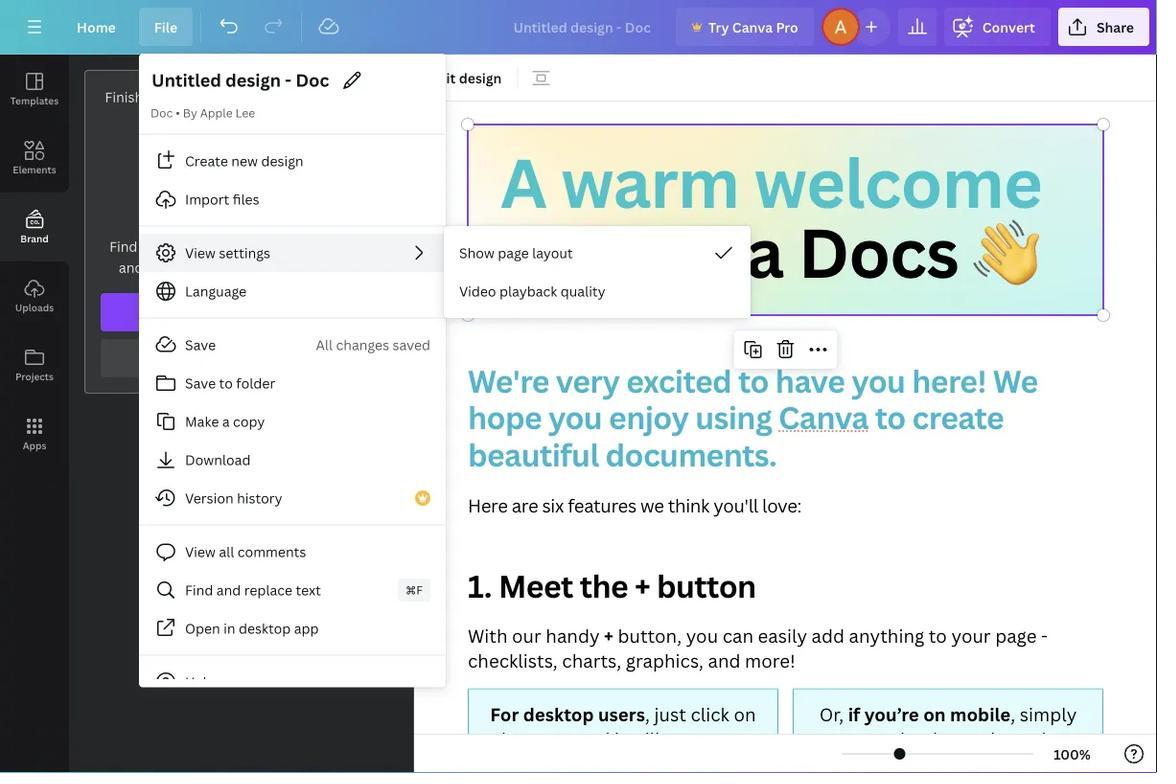 Task type: describe. For each thing, give the bounding box(es) containing it.
to right the show at the top of the page
[[500, 206, 569, 298]]

0 vertical spatial design
[[459, 69, 502, 87]]

saved
[[393, 336, 430, 354]]

templates inside button
[[10, 94, 59, 107]]

file
[[154, 18, 178, 36]]

create
[[912, 397, 1004, 439]]

find for find all of your brand assets in one place and quickly add them to your designs.
[[109, 237, 137, 255]]

with
[[468, 623, 508, 648]]

templates button
[[0, 55, 69, 124]]

settings
[[219, 244, 270, 262]]

elements
[[13, 163, 56, 176]]

make a copy button
[[139, 403, 446, 441]]

your inside button
[[217, 349, 247, 368]]

we
[[640, 493, 664, 518]]

our
[[512, 623, 541, 648]]

show
[[459, 244, 495, 262]]

here are six features we think you'll love:
[[468, 493, 802, 518]]

make a copy
[[185, 413, 265, 431]]

import
[[185, 190, 229, 209]]

1 vertical spatial try canva pro
[[208, 303, 298, 322]]

six
[[542, 493, 564, 518]]

video
[[459, 282, 496, 301]]

charts,
[[562, 648, 621, 673]]

all for view
[[219, 543, 234, 561]]

try canva pro inside main menu bar
[[708, 18, 798, 36]]

save for save
[[185, 336, 216, 354]]

to left the create
[[875, 397, 906, 439]]

app
[[294, 620, 319, 638]]

all
[[316, 336, 333, 354]]

have
[[775, 360, 845, 402]]

side panel tab list
[[0, 55, 69, 469]]

import files button
[[139, 180, 446, 219]]

and left replace
[[216, 581, 241, 600]]

projects
[[15, 370, 54, 383]]

elements button
[[0, 124, 69, 193]]

convert button
[[944, 8, 1051, 46]]

0 horizontal spatial try canva pro button
[[101, 293, 382, 332]]

save to folder
[[185, 374, 275, 393]]

find and replace text
[[185, 581, 321, 600]]

to left have
[[738, 360, 769, 402]]

view settings button
[[139, 234, 446, 272]]

welcome
[[754, 136, 1042, 228]]

to inside find all of your brand assets in one place and quickly add them to your designs.
[[261, 258, 275, 277]]

a
[[500, 136, 546, 228]]

save to folder button
[[139, 364, 446, 403]]

help button
[[139, 663, 446, 702]]

button, you can easily add anything to your page - checklists, charts, graphics, and more!
[[468, 623, 1052, 673]]

to canva docs 👋
[[500, 206, 1040, 298]]

brand up folder
[[250, 349, 289, 368]]

to inside button, you can easily add anything to your page - checklists, charts, graphics, and more!
[[929, 623, 947, 648]]

canva inside we're very excited to have you here! we hope you enjoy using canva to create beautiful documents.
[[779, 397, 868, 439]]

and inside find all of your brand assets in one place and quickly add them to your designs.
[[119, 258, 143, 277]]

quickly
[[147, 258, 193, 277]]

⌘f
[[406, 582, 423, 598]]

more!
[[745, 648, 795, 673]]

+ for handy
[[604, 623, 613, 648]]

very
[[556, 360, 620, 402]]

1 vertical spatial pro
[[275, 303, 298, 322]]

show page layout button
[[444, 234, 751, 272]]

think
[[668, 493, 709, 518]]

language button
[[139, 272, 446, 311]]

text
[[296, 581, 321, 600]]

quality
[[561, 282, 606, 301]]

create new design button
[[139, 142, 446, 180]]

to inside button
[[219, 374, 233, 393]]

add inside button, you can easily add anything to your page - checklists, charts, graphics, and more!
[[812, 623, 845, 648]]

with our handy +
[[468, 623, 613, 648]]

doc
[[151, 105, 173, 121]]

easily
[[758, 623, 807, 648]]

excited
[[626, 360, 732, 402]]

a
[[222, 413, 230, 431]]

edit
[[429, 69, 456, 87]]

up inside finish setting up your brand kit and brand templates
[[194, 88, 211, 106]]

one
[[310, 237, 334, 255]]

by
[[183, 105, 197, 121]]

make
[[185, 413, 219, 431]]

history
[[237, 489, 282, 508]]

version history button
[[139, 479, 446, 518]]

features
[[568, 493, 636, 518]]

your inside button, you can easily add anything to your page - checklists, charts, graphics, and more!
[[951, 623, 991, 648]]

Design title text field
[[498, 8, 668, 46]]

0 horizontal spatial you
[[548, 397, 602, 439]]

checklists,
[[468, 648, 558, 673]]

docs
[[798, 206, 958, 298]]

video playback quality
[[459, 282, 606, 301]]

find all of your brand assets in one place and quickly add them to your designs.
[[109, 237, 373, 277]]

share
[[1097, 18, 1134, 36]]

the
[[580, 566, 628, 607]]

-
[[1041, 623, 1048, 648]]

finish
[[105, 88, 143, 106]]

hope
[[468, 397, 542, 439]]

templates inside finish setting up your brand kit and brand templates
[[208, 109, 274, 127]]

uploads button
[[0, 262, 69, 331]]

kit inside finish setting up your brand kit and brand templates
[[290, 88, 307, 106]]

apps button
[[0, 400, 69, 469]]

brand button
[[0, 193, 69, 262]]

your inside finish setting up your brand kit and brand templates
[[214, 88, 244, 106]]

edit design button
[[422, 62, 509, 93]]

enjoy
[[609, 397, 689, 439]]

brand up create new design button
[[338, 88, 377, 106]]

open in desktop app button
[[139, 610, 446, 648]]

page inside button
[[498, 244, 529, 262]]

video playback quality button
[[444, 272, 751, 311]]



Task type: vqa. For each thing, say whether or not it's contained in the screenshot.
Finish setting up your Brand Kit and Brand Templates
yes



Task type: locate. For each thing, give the bounding box(es) containing it.
0 horizontal spatial +
[[604, 623, 613, 648]]

view for view settings
[[185, 244, 216, 262]]

1 horizontal spatial all
[[219, 543, 234, 561]]

find left of
[[109, 237, 137, 255]]

pro
[[776, 18, 798, 36], [275, 303, 298, 322]]

create new design
[[185, 152, 304, 170]]

1 vertical spatial view
[[185, 543, 216, 561]]

set up your brand kit
[[172, 349, 311, 368]]

design
[[459, 69, 502, 87], [261, 152, 304, 170]]

1 horizontal spatial page
[[995, 623, 1037, 648]]

0 horizontal spatial try canva pro
[[208, 303, 298, 322]]

0 vertical spatial +
[[635, 566, 650, 607]]

0 vertical spatial up
[[194, 88, 211, 106]]

all inside button
[[219, 543, 234, 561]]

1 vertical spatial find
[[185, 581, 213, 600]]

all
[[141, 237, 156, 255], [219, 543, 234, 561]]

and down can
[[708, 648, 741, 673]]

view all comments button
[[139, 533, 446, 571]]

0 horizontal spatial add
[[196, 258, 221, 277]]

place
[[338, 237, 373, 255]]

you inside button, you can easily add anything to your page - checklists, charts, graphics, and more!
[[686, 623, 718, 648]]

changes
[[336, 336, 389, 354]]

0 horizontal spatial design
[[261, 152, 304, 170]]

here
[[468, 493, 508, 518]]

kit inside button
[[292, 349, 311, 368]]

up inside button
[[196, 349, 213, 368]]

copy
[[233, 413, 265, 431]]

documents.
[[605, 434, 777, 476]]

to
[[500, 206, 569, 298], [261, 258, 275, 277], [738, 360, 769, 402], [219, 374, 233, 393], [875, 397, 906, 439], [929, 623, 947, 648]]

0 horizontal spatial templates
[[10, 94, 59, 107]]

1 vertical spatial save
[[185, 374, 216, 393]]

beautiful
[[468, 434, 599, 476]]

can
[[722, 623, 753, 648]]

files
[[233, 190, 259, 209]]

0 horizontal spatial find
[[109, 237, 137, 255]]

view
[[185, 244, 216, 262], [185, 543, 216, 561]]

1 horizontal spatial add
[[812, 623, 845, 648]]

1 horizontal spatial try canva pro button
[[676, 8, 814, 46]]

find up "open"
[[185, 581, 213, 600]]

find inside find all of your brand assets in one place and quickly add them to your designs.
[[109, 237, 137, 255]]

add inside find all of your brand assets in one place and quickly add them to your designs.
[[196, 258, 221, 277]]

desktop
[[239, 620, 291, 638]]

your
[[214, 88, 244, 106], [176, 237, 206, 255], [278, 258, 308, 277], [217, 349, 247, 368], [951, 623, 991, 648]]

0 vertical spatial page
[[498, 244, 529, 262]]

add up language
[[196, 258, 221, 277]]

0 vertical spatial find
[[109, 237, 137, 255]]

graphics,
[[626, 648, 704, 673]]

1 vertical spatial design
[[261, 152, 304, 170]]

0 vertical spatial add
[[196, 258, 221, 277]]

them
[[224, 258, 258, 277]]

0 horizontal spatial page
[[498, 244, 529, 262]]

to down set up your brand kit
[[219, 374, 233, 393]]

warm
[[561, 136, 739, 228]]

are
[[512, 493, 538, 518]]

1 horizontal spatial +
[[635, 566, 650, 607]]

brand up uploads "button"
[[20, 232, 49, 245]]

1 vertical spatial try canva pro button
[[101, 293, 382, 332]]

you right the hope
[[548, 397, 602, 439]]

1 vertical spatial all
[[219, 543, 234, 561]]

save for save to folder
[[185, 374, 216, 393]]

design right the edit
[[459, 69, 502, 87]]

1. meet the + button
[[468, 566, 756, 607]]

1 horizontal spatial design
[[459, 69, 502, 87]]

create
[[185, 152, 228, 170]]

save up save to folder
[[185, 336, 216, 354]]

+ for the
[[635, 566, 650, 607]]

0 vertical spatial save
[[185, 336, 216, 354]]

import files
[[185, 190, 259, 209]]

1 vertical spatial in
[[223, 620, 235, 638]]

we
[[993, 360, 1038, 402]]

set up your brand kit button
[[101, 339, 382, 378]]

1 view from the top
[[185, 244, 216, 262]]

+ right the
[[635, 566, 650, 607]]

templates down design title text field
[[208, 109, 274, 127]]

layout
[[532, 244, 573, 262]]

view all comments
[[185, 543, 306, 561]]

all left comments
[[219, 543, 234, 561]]

0 vertical spatial all
[[141, 237, 156, 255]]

2 save from the top
[[185, 374, 216, 393]]

designs.
[[311, 258, 363, 277]]

convert
[[982, 18, 1035, 36]]

0 vertical spatial try canva pro button
[[676, 8, 814, 46]]

brand right apple
[[247, 88, 286, 106]]

up right set
[[196, 349, 213, 368]]

0 horizontal spatial in
[[223, 620, 235, 638]]

2 view from the top
[[185, 543, 216, 561]]

and
[[310, 88, 335, 106], [119, 258, 143, 277], [216, 581, 241, 600], [708, 648, 741, 673]]

canva inside main menu bar
[[732, 18, 773, 36]]

kit
[[290, 88, 307, 106], [292, 349, 311, 368]]

0 vertical spatial kit
[[290, 88, 307, 106]]

100%
[[1054, 745, 1091, 764]]

lee
[[235, 105, 255, 121]]

page right the show at the top of the page
[[498, 244, 529, 262]]

you'll
[[713, 493, 758, 518]]

1 vertical spatial +
[[604, 623, 613, 648]]

1 horizontal spatial try canva pro
[[708, 18, 798, 36]]

we're very excited to have you here! we hope you enjoy using canva to create beautiful documents.
[[468, 360, 1044, 476]]

and inside button, you can easily add anything to your page - checklists, charts, graphics, and more!
[[708, 648, 741, 673]]

file button
[[139, 8, 193, 46]]

page left "-"
[[995, 623, 1037, 648]]

1 vertical spatial up
[[196, 349, 213, 368]]

1 save from the top
[[185, 336, 216, 354]]

to right anything
[[929, 623, 947, 648]]

and inside finish setting up your brand kit and brand templates
[[310, 88, 335, 106]]

0 horizontal spatial pro
[[275, 303, 298, 322]]

edit design
[[429, 69, 502, 87]]

and left quickly at the top left of page
[[119, 258, 143, 277]]

here!
[[912, 360, 986, 402]]

uploads
[[15, 301, 54, 314]]

1 horizontal spatial find
[[185, 581, 213, 600]]

download button
[[139, 441, 446, 479]]

none text field containing to canva docs 👋
[[414, 102, 1157, 774]]

+ up charts,
[[604, 623, 613, 648]]

0 vertical spatial view
[[185, 244, 216, 262]]

pro inside main menu bar
[[776, 18, 798, 36]]

meet
[[498, 566, 573, 607]]

main menu bar
[[0, 0, 1157, 55]]

all changes saved
[[316, 336, 430, 354]]

0 vertical spatial try
[[708, 18, 729, 36]]

0 vertical spatial in
[[295, 237, 307, 255]]

view down version
[[185, 543, 216, 561]]

1 vertical spatial kit
[[292, 349, 311, 368]]

view inside dropdown button
[[185, 244, 216, 262]]

you left can
[[686, 623, 718, 648]]

help
[[185, 673, 215, 692]]

templates up elements button
[[10, 94, 59, 107]]

page inside button, you can easily add anything to your page - checklists, charts, graphics, and more!
[[995, 623, 1037, 648]]

1 vertical spatial page
[[995, 623, 1037, 648]]

comments
[[238, 543, 306, 561]]

view for view all comments
[[185, 543, 216, 561]]

up
[[194, 88, 211, 106], [196, 349, 213, 368]]

view right of
[[185, 244, 216, 262]]

share button
[[1058, 8, 1149, 46]]

and up create new design button
[[310, 88, 335, 106]]

in inside find all of your brand assets in one place and quickly add them to your designs.
[[295, 237, 307, 255]]

home link
[[61, 8, 131, 46]]

2 horizontal spatial you
[[851, 360, 905, 402]]

view settings
[[185, 244, 270, 262]]

0 horizontal spatial try
[[208, 303, 228, 322]]

1 vertical spatial add
[[812, 623, 845, 648]]

view inside button
[[185, 543, 216, 561]]

design right new
[[261, 152, 304, 170]]

save down set
[[185, 374, 216, 393]]

+
[[635, 566, 650, 607], [604, 623, 613, 648]]

add right easily
[[812, 623, 845, 648]]

version
[[185, 489, 234, 508]]

brand inside side panel tab list
[[20, 232, 49, 245]]

you right have
[[851, 360, 905, 402]]

save inside button
[[185, 374, 216, 393]]

kit left all on the top
[[292, 349, 311, 368]]

apple
[[200, 105, 233, 121]]

language
[[185, 282, 247, 301]]

0 vertical spatial pro
[[776, 18, 798, 36]]

in right "open"
[[223, 620, 235, 638]]

anything
[[849, 623, 924, 648]]

1 horizontal spatial in
[[295, 237, 307, 255]]

folder
[[236, 374, 275, 393]]

try
[[708, 18, 729, 36], [208, 303, 228, 322]]

we're
[[468, 360, 549, 402]]

save
[[185, 336, 216, 354], [185, 374, 216, 393]]

open in desktop app
[[185, 620, 319, 638]]

try canva pro
[[708, 18, 798, 36], [208, 303, 298, 322]]

0 vertical spatial try canva pro
[[708, 18, 798, 36]]

open
[[185, 620, 220, 638]]

love:
[[762, 493, 802, 518]]

in inside open in desktop app button
[[223, 620, 235, 638]]

kit right lee
[[290, 88, 307, 106]]

up right setting
[[194, 88, 211, 106]]

all for find
[[141, 237, 156, 255]]

0 vertical spatial templates
[[10, 94, 59, 107]]

download
[[185, 451, 251, 469]]

100% button
[[1041, 739, 1103, 770]]

1 horizontal spatial you
[[686, 623, 718, 648]]

None text field
[[414, 102, 1157, 774]]

0 horizontal spatial all
[[141, 237, 156, 255]]

version history
[[185, 489, 282, 508]]

Design title text field
[[151, 65, 332, 96]]

1 horizontal spatial pro
[[776, 18, 798, 36]]

to down assets
[[261, 258, 275, 277]]

in left one
[[295, 237, 307, 255]]

1 vertical spatial try
[[208, 303, 228, 322]]

1.
[[468, 566, 492, 607]]

finish setting up your brand kit and brand templates
[[105, 88, 377, 127]]

all inside find all of your brand assets in one place and quickly add them to your designs.
[[141, 237, 156, 255]]

all left of
[[141, 237, 156, 255]]

try canva pro button
[[676, 8, 814, 46], [101, 293, 382, 332]]

try inside main menu bar
[[708, 18, 729, 36]]

a warm welcome
[[500, 136, 1042, 228]]

1 vertical spatial templates
[[208, 109, 274, 127]]

1 horizontal spatial try
[[708, 18, 729, 36]]

by apple lee
[[183, 105, 255, 121]]

find for find and replace text
[[185, 581, 213, 600]]

1 horizontal spatial templates
[[208, 109, 274, 127]]



